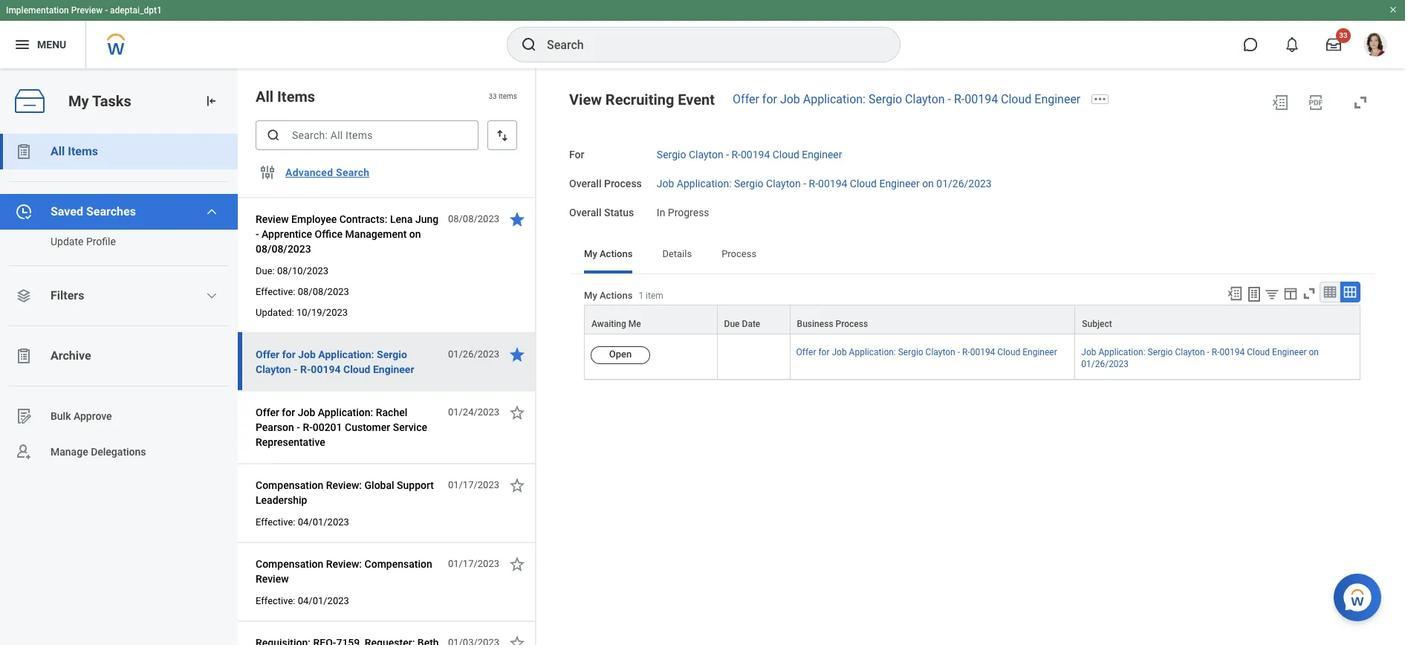 Task type: vqa. For each thing, say whether or not it's contained in the screenshot.
7th menu item
no



Task type: locate. For each thing, give the bounding box(es) containing it.
33
[[1340, 31, 1349, 39], [489, 92, 497, 101]]

1 vertical spatial export to excel image
[[1228, 286, 1244, 302]]

2 vertical spatial process
[[836, 319, 869, 330]]

my tasks element
[[0, 68, 238, 645]]

my
[[68, 92, 89, 110], [584, 249, 598, 260], [584, 290, 598, 301]]

08/08/2023
[[448, 213, 500, 225], [256, 243, 311, 255], [298, 286, 349, 297]]

08/08/2023 up 10/19/2023
[[298, 286, 349, 297]]

2 01/17/2023 from the top
[[448, 558, 500, 570]]

chevron down image inside filters dropdown button
[[206, 290, 218, 302]]

0 horizontal spatial 33
[[489, 92, 497, 101]]

row containing awaiting me
[[584, 305, 1361, 335]]

effective: 04/01/2023 down compensation review: compensation review
[[256, 596, 349, 607]]

star image
[[509, 404, 526, 422], [509, 477, 526, 494], [509, 634, 526, 645]]

effective: 04/01/2023 for compensation review: global support leadership
[[256, 517, 349, 528]]

offer up pearson at the left of page
[[256, 407, 279, 419]]

- left "apprentice"
[[256, 228, 259, 240]]

10/19/2023
[[297, 307, 348, 318]]

engineer inside job application: sergio clayton ‎- r-00194 cloud engineer on 01/26/2023
[[1273, 347, 1308, 358]]

2 vertical spatial my
[[584, 290, 598, 301]]

0 vertical spatial -
[[105, 5, 108, 16]]

sort image
[[495, 128, 510, 143]]

toolbar
[[1221, 282, 1361, 305]]

0 vertical spatial all items
[[256, 88, 315, 106]]

0 horizontal spatial search image
[[266, 128, 281, 143]]

inbox large image
[[1327, 37, 1342, 52]]

overall
[[570, 178, 602, 189], [570, 206, 602, 218]]

1 vertical spatial my
[[584, 249, 598, 260]]

review: left "global"
[[326, 480, 362, 491]]

cell
[[718, 335, 791, 380]]

1 effective: 04/01/2023 from the top
[[256, 517, 349, 528]]

0 vertical spatial 01/17/2023
[[448, 480, 500, 491]]

04/01/2023 down compensation review: compensation review
[[298, 596, 349, 607]]

in
[[657, 206, 666, 218]]

1 vertical spatial all items
[[51, 144, 98, 158]]

2 chevron down image from the top
[[206, 290, 218, 302]]

1 vertical spatial effective:
[[256, 517, 296, 528]]

preview
[[71, 5, 103, 16]]

job
[[781, 92, 801, 106], [657, 178, 675, 189], [832, 347, 847, 358], [1082, 347, 1097, 358], [298, 349, 316, 361], [298, 407, 315, 419]]

process inside popup button
[[836, 319, 869, 330]]

menu button
[[0, 21, 86, 68]]

2 vertical spatial star image
[[509, 555, 526, 573]]

review employee contracts: lena jung - apprentice office management on 08/08/2023 button
[[256, 210, 440, 258]]

01/24/2023
[[448, 407, 500, 418]]

row
[[584, 305, 1361, 335]]

2 review from the top
[[256, 573, 289, 585]]

review:
[[326, 480, 362, 491], [326, 558, 362, 570]]

2 04/01/2023 from the top
[[298, 596, 349, 607]]

review: for global
[[326, 480, 362, 491]]

1 vertical spatial effective: 04/01/2023
[[256, 596, 349, 607]]

overall left status in the left top of the page
[[570, 206, 602, 218]]

sergio inside "button"
[[377, 349, 407, 361]]

2 vertical spatial star image
[[509, 634, 526, 645]]

actions
[[600, 249, 633, 260], [600, 290, 633, 301]]

compensation for compensation review: global support leadership
[[256, 480, 324, 491]]

1 review: from the top
[[326, 480, 362, 491]]

offer for job application: sergio clayton ‎- r-00194 cloud engineer for topmost "offer for job application: sergio clayton ‎- r-00194 cloud engineer" link
[[733, 92, 1081, 106]]

offer for job application: sergio clayton ‎- r-00194 cloud engineer link
[[733, 92, 1081, 106], [797, 344, 1058, 358]]

my up awaiting
[[584, 290, 598, 301]]

0 vertical spatial offer for job application: sergio clayton ‎- r-00194 cloud engineer link
[[733, 92, 1081, 106]]

1 vertical spatial star image
[[509, 477, 526, 494]]

due
[[725, 319, 740, 330]]

actions for my actions
[[600, 249, 633, 260]]

1 vertical spatial clipboard image
[[15, 347, 33, 365]]

33 left items on the top left
[[489, 92, 497, 101]]

fullscreen image right view printable version (pdf) image
[[1352, 94, 1370, 112]]

0 horizontal spatial all items
[[51, 144, 98, 158]]

effective: 04/01/2023 for compensation review: compensation review
[[256, 596, 349, 607]]

1 vertical spatial offer for job application: sergio clayton ‎- r-00194 cloud engineer link
[[797, 344, 1058, 358]]

job application: sergio clayton ‎- r-00194 cloud engineer on 01/26/2023 link inside 'open' row
[[1082, 344, 1320, 370]]

for up pearson at the left of page
[[282, 407, 295, 419]]

1 vertical spatial job application: sergio clayton ‎- r-00194 cloud engineer on 01/26/2023
[[1082, 347, 1320, 370]]

0 vertical spatial clipboard image
[[15, 143, 33, 161]]

1 vertical spatial star image
[[509, 346, 526, 364]]

implementation preview -   adeptai_dpt1
[[6, 5, 162, 16]]

1 vertical spatial search image
[[266, 128, 281, 143]]

01/17/2023 for compensation review: global support leadership
[[448, 480, 500, 491]]

offer for job application: rachel pearson ‎- r-00201 customer service representative
[[256, 407, 428, 448]]

review: down compensation review: global support leadership
[[326, 558, 362, 570]]

advanced search button
[[280, 158, 376, 187]]

process right the details
[[722, 249, 757, 260]]

effective:
[[256, 286, 296, 297], [256, 517, 296, 528], [256, 596, 296, 607]]

process inside tab list
[[722, 249, 757, 260]]

0 horizontal spatial all
[[51, 144, 65, 158]]

compensation review: global support leadership button
[[256, 477, 440, 509]]

compensation inside compensation review: global support leadership
[[256, 480, 324, 491]]

04/01/2023 down compensation review: global support leadership
[[298, 517, 349, 528]]

1 vertical spatial 08/08/2023
[[256, 243, 311, 255]]

job application: sergio clayton ‎- r-00194 cloud engineer on 01/26/2023 inside 'open' row
[[1082, 347, 1320, 370]]

open
[[609, 349, 632, 360]]

0 vertical spatial 33
[[1340, 31, 1349, 39]]

1 review from the top
[[256, 213, 289, 225]]

manage
[[51, 446, 88, 458]]

items inside item list "element"
[[277, 88, 315, 106]]

r- inside job application: sergio clayton ‎- r-00194 cloud engineer on 01/26/2023
[[1213, 347, 1220, 358]]

1 04/01/2023 from the top
[[298, 517, 349, 528]]

my down "overall status"
[[584, 249, 598, 260]]

table image
[[1323, 285, 1338, 300]]

tab list containing my actions
[[570, 238, 1376, 274]]

export to worksheets image
[[1246, 286, 1264, 304]]

1 chevron down image from the top
[[206, 206, 218, 218]]

due date
[[725, 319, 761, 330]]

chevron down image inside saved searches dropdown button
[[206, 206, 218, 218]]

0 vertical spatial search image
[[520, 36, 538, 54]]

3 effective: from the top
[[256, 596, 296, 607]]

menu
[[37, 38, 66, 50]]

0 vertical spatial export to excel image
[[1272, 94, 1290, 112]]

0 horizontal spatial items
[[68, 144, 98, 158]]

1 vertical spatial job application: sergio clayton ‎- r-00194 cloud engineer on 01/26/2023 link
[[1082, 344, 1320, 370]]

1 horizontal spatial on
[[923, 178, 934, 189]]

2 effective: from the top
[[256, 517, 296, 528]]

1 vertical spatial actions
[[600, 290, 633, 301]]

0 vertical spatial star image
[[509, 404, 526, 422]]

overall status
[[570, 206, 634, 218]]

04/01/2023 for compensation
[[298, 596, 349, 607]]

job up 00201
[[298, 407, 315, 419]]

for inside "button"
[[282, 349, 296, 361]]

1 star image from the top
[[509, 404, 526, 422]]

-
[[105, 5, 108, 16], [256, 228, 259, 240]]

- right "preview"
[[105, 5, 108, 16]]

saved searches
[[51, 204, 136, 219]]

for down business process
[[819, 347, 830, 358]]

for inside the offer for job application: rachel pearson ‎- r-00201 customer service representative
[[282, 407, 295, 419]]

0 vertical spatial review:
[[326, 480, 362, 491]]

click to view/edit grid preferences image
[[1283, 286, 1300, 302]]

effective: 08/08/2023
[[256, 286, 349, 297]]

awaiting me
[[592, 319, 641, 330]]

offer for job application: sergio clayton ‎- r-00194 cloud engineer inside 'open' row
[[797, 347, 1058, 358]]

1 horizontal spatial -
[[256, 228, 259, 240]]

for down updated: 10/19/2023
[[282, 349, 296, 361]]

2 effective: 04/01/2023 from the top
[[256, 596, 349, 607]]

2 clipboard image from the top
[[15, 347, 33, 365]]

engineer
[[1035, 92, 1081, 106], [802, 149, 843, 161], [880, 178, 920, 189], [1023, 347, 1058, 358], [1273, 347, 1308, 358], [373, 364, 415, 375]]

0 vertical spatial chevron down image
[[206, 206, 218, 218]]

1 horizontal spatial job application: sergio clayton ‎- r-00194 cloud engineer on 01/26/2023 link
[[1082, 344, 1320, 370]]

clipboard image up clock check icon
[[15, 143, 33, 161]]

application: inside the offer for job application: rachel pearson ‎- r-00201 customer service representative
[[318, 407, 373, 419]]

global
[[365, 480, 395, 491]]

for
[[570, 149, 585, 161]]

1 horizontal spatial items
[[277, 88, 315, 106]]

cloud inside "button"
[[343, 364, 371, 375]]

1 star image from the top
[[509, 210, 526, 228]]

clipboard image inside archive button
[[15, 347, 33, 365]]

0 vertical spatial star image
[[509, 210, 526, 228]]

tab list
[[570, 238, 1376, 274]]

process
[[604, 178, 642, 189], [722, 249, 757, 260], [836, 319, 869, 330]]

export to excel image left view printable version (pdf) image
[[1272, 94, 1290, 112]]

1 vertical spatial process
[[722, 249, 757, 260]]

cloud inside job application: sergio clayton ‎- r-00194 cloud engineer on 01/26/2023
[[1248, 347, 1271, 358]]

my left tasks
[[68, 92, 89, 110]]

archive
[[51, 349, 91, 363]]

08/08/2023 inside review employee contracts: lena jung - apprentice office management on 08/08/2023
[[256, 243, 311, 255]]

process up status in the left top of the page
[[604, 178, 642, 189]]

update
[[51, 236, 84, 248]]

items
[[277, 88, 315, 106], [68, 144, 98, 158]]

all right the transformation import image
[[256, 88, 274, 106]]

2 vertical spatial effective:
[[256, 596, 296, 607]]

0 vertical spatial job application: sergio clayton ‎- r-00194 cloud engineer on 01/26/2023 link
[[657, 175, 992, 189]]

sergio
[[869, 92, 903, 106], [657, 149, 687, 161], [735, 178, 764, 189], [899, 347, 924, 358], [1148, 347, 1174, 358], [377, 349, 407, 361]]

1 horizontal spatial all items
[[256, 88, 315, 106]]

08/08/2023 right jung
[[448, 213, 500, 225]]

item
[[646, 290, 664, 301]]

offer for job application: sergio clayton ‎- r-00194 cloud engineer
[[733, 92, 1081, 106], [797, 347, 1058, 358], [256, 349, 415, 375]]

2 horizontal spatial 01/26/2023
[[1082, 359, 1129, 370]]

actions up my actions 1 item
[[600, 249, 633, 260]]

1 actions from the top
[[600, 249, 633, 260]]

01/26/2023 inside item list "element"
[[448, 349, 500, 360]]

filters button
[[0, 278, 238, 314]]

chevron down image for saved searches
[[206, 206, 218, 218]]

1 vertical spatial review:
[[326, 558, 362, 570]]

compensation for compensation review: compensation review
[[256, 558, 324, 570]]

1 horizontal spatial 33
[[1340, 31, 1349, 39]]

my inside tab list
[[584, 249, 598, 260]]

1 01/17/2023 from the top
[[448, 480, 500, 491]]

04/01/2023
[[298, 517, 349, 528], [298, 596, 349, 607]]

2 actions from the top
[[600, 290, 633, 301]]

fullscreen image
[[1352, 94, 1370, 112], [1302, 286, 1318, 302]]

2 horizontal spatial process
[[836, 319, 869, 330]]

r-
[[955, 92, 965, 106], [732, 149, 741, 161], [809, 178, 819, 189], [963, 347, 971, 358], [1213, 347, 1220, 358], [300, 364, 311, 375], [303, 422, 313, 433]]

search image
[[520, 36, 538, 54], [266, 128, 281, 143]]

export to excel image for view recruiting event
[[1272, 94, 1290, 112]]

‎- inside the offer for job application: rachel pearson ‎- r-00201 customer service representative
[[297, 422, 300, 433]]

0 vertical spatial 04/01/2023
[[298, 517, 349, 528]]

justify image
[[13, 36, 31, 54]]

review inside review employee contracts: lena jung - apprentice office management on 08/08/2023
[[256, 213, 289, 225]]

advanced
[[286, 167, 333, 178]]

job up in
[[657, 178, 675, 189]]

08/08/2023 down "apprentice"
[[256, 243, 311, 255]]

offer for job application: sergio clayton ‎- r-00194 cloud engineer inside "button"
[[256, 349, 415, 375]]

item list element
[[238, 68, 537, 645]]

review: inside compensation review: compensation review
[[326, 558, 362, 570]]

subject button
[[1076, 306, 1361, 334]]

rename image
[[15, 407, 33, 425]]

1 effective: from the top
[[256, 286, 296, 297]]

offer down business
[[797, 347, 817, 358]]

00194
[[965, 92, 999, 106], [741, 149, 770, 161], [819, 178, 848, 189], [971, 347, 996, 358], [1220, 347, 1246, 358], [311, 364, 341, 375]]

0 vertical spatial on
[[923, 178, 934, 189]]

1 vertical spatial 04/01/2023
[[298, 596, 349, 607]]

2 star image from the top
[[509, 477, 526, 494]]

0 horizontal spatial on
[[410, 228, 421, 240]]

1 overall from the top
[[570, 178, 602, 189]]

update profile button
[[0, 230, 223, 254]]

0 vertical spatial review
[[256, 213, 289, 225]]

0 vertical spatial items
[[277, 88, 315, 106]]

0 vertical spatial effective:
[[256, 286, 296, 297]]

implementation
[[6, 5, 69, 16]]

jung
[[416, 213, 439, 225]]

items inside button
[[68, 144, 98, 158]]

process right business
[[836, 319, 869, 330]]

0 vertical spatial overall
[[570, 178, 602, 189]]

compensation review: global support leadership
[[256, 480, 434, 506]]

offer
[[733, 92, 760, 106], [797, 347, 817, 358], [256, 349, 280, 361], [256, 407, 279, 419]]

offer for job application: sergio clayton ‎- r-00194 cloud engineer link inside 'open' row
[[797, 344, 1058, 358]]

list containing all items
[[0, 134, 238, 470]]

compensation
[[256, 480, 324, 491], [256, 558, 324, 570], [365, 558, 433, 570]]

0 horizontal spatial export to excel image
[[1228, 286, 1244, 302]]

job down subject
[[1082, 347, 1097, 358]]

33 inside the 33 button
[[1340, 31, 1349, 39]]

clipboard image left archive
[[15, 347, 33, 365]]

0 horizontal spatial fullscreen image
[[1302, 286, 1318, 302]]

1 vertical spatial 33
[[489, 92, 497, 101]]

fullscreen image right click to view/edit grid preferences icon
[[1302, 286, 1318, 302]]

0 vertical spatial my
[[68, 92, 89, 110]]

r- inside sergio clayton ‎- r-00194 cloud engineer link
[[732, 149, 741, 161]]

1 vertical spatial on
[[410, 228, 421, 240]]

on inside job application: sergio clayton ‎- r-00194 cloud engineer on 01/26/2023
[[1310, 347, 1320, 358]]

33 inside item list "element"
[[489, 92, 497, 101]]

close environment banner image
[[1390, 5, 1399, 14]]

chevron down image
[[206, 206, 218, 218], [206, 290, 218, 302]]

0 vertical spatial effective: 04/01/2023
[[256, 517, 349, 528]]

job down business process
[[832, 347, 847, 358]]

application:
[[804, 92, 866, 106], [677, 178, 732, 189], [850, 347, 896, 358], [1099, 347, 1146, 358], [318, 349, 374, 361], [318, 407, 373, 419]]

actions left 1
[[600, 290, 633, 301]]

overall status element
[[657, 197, 710, 220]]

0 horizontal spatial process
[[604, 178, 642, 189]]

application: inside offer for job application: sergio clayton ‎- r-00194 cloud engineer
[[318, 349, 374, 361]]

clipboard image
[[15, 143, 33, 161], [15, 347, 33, 365]]

all inside button
[[51, 144, 65, 158]]

3 star image from the top
[[509, 555, 526, 573]]

customer
[[345, 422, 390, 433]]

1 horizontal spatial all
[[256, 88, 274, 106]]

job up sergio clayton ‎- r-00194 cloud engineer link on the top of page
[[781, 92, 801, 106]]

transformation import image
[[204, 94, 219, 109]]

representative
[[256, 436, 325, 448]]

1 vertical spatial -
[[256, 228, 259, 240]]

review
[[256, 213, 289, 225], [256, 573, 289, 585]]

00194 inside job application: sergio clayton ‎- r-00194 cloud engineer on 01/26/2023
[[1220, 347, 1246, 358]]

select to filter grid data image
[[1265, 286, 1281, 302]]

1 vertical spatial overall
[[570, 206, 602, 218]]

advanced search
[[286, 167, 370, 178]]

me
[[629, 319, 641, 330]]

r- inside the offer for job application: rachel pearson ‎- r-00201 customer service representative
[[303, 422, 313, 433]]

export to excel image left export to worksheets icon
[[1228, 286, 1244, 302]]

offer down the updated:
[[256, 349, 280, 361]]

job down updated: 10/19/2023
[[298, 349, 316, 361]]

01/17/2023
[[448, 480, 500, 491], [448, 558, 500, 570]]

effective: 04/01/2023 down leadership
[[256, 517, 349, 528]]

01/26/2023 inside job application: sergio clayton ‎- r-00194 cloud engineer on 01/26/2023
[[1082, 359, 1129, 370]]

1 vertical spatial chevron down image
[[206, 290, 218, 302]]

offer right event
[[733, 92, 760, 106]]

0 vertical spatial actions
[[600, 249, 633, 260]]

search image inside item list "element"
[[266, 128, 281, 143]]

r- inside offer for job application: sergio clayton ‎- r-00194 cloud engineer "button"
[[300, 364, 311, 375]]

on inside review employee contracts: lena jung - apprentice office management on 08/08/2023
[[410, 228, 421, 240]]

list
[[0, 134, 238, 470]]

saved searches button
[[0, 194, 238, 230]]

1 vertical spatial 01/17/2023
[[448, 558, 500, 570]]

leadership
[[256, 494, 307, 506]]

star image
[[509, 210, 526, 228], [509, 346, 526, 364], [509, 555, 526, 573]]

1 vertical spatial items
[[68, 144, 98, 158]]

export to excel image
[[1272, 94, 1290, 112], [1228, 286, 1244, 302]]

1 horizontal spatial 01/26/2023
[[937, 178, 992, 189]]

1 vertical spatial all
[[51, 144, 65, 158]]

overall for overall process
[[570, 178, 602, 189]]

1 horizontal spatial job application: sergio clayton ‎- r-00194 cloud engineer on 01/26/2023
[[1082, 347, 1320, 370]]

0 vertical spatial process
[[604, 178, 642, 189]]

0 horizontal spatial job application: sergio clayton ‎- r-00194 cloud engineer on 01/26/2023
[[657, 178, 992, 189]]

2 horizontal spatial on
[[1310, 347, 1320, 358]]

- inside menu "banner"
[[105, 5, 108, 16]]

on
[[923, 178, 934, 189], [410, 228, 421, 240], [1310, 347, 1320, 358]]

effective: 04/01/2023
[[256, 517, 349, 528], [256, 596, 349, 607]]

clipboard image inside all items button
[[15, 143, 33, 161]]

0 horizontal spatial 01/26/2023
[[448, 349, 500, 360]]

business process
[[797, 319, 869, 330]]

manage delegations
[[51, 446, 146, 458]]

0 horizontal spatial -
[[105, 5, 108, 16]]

date
[[742, 319, 761, 330]]

clayton
[[906, 92, 945, 106], [689, 149, 724, 161], [767, 178, 801, 189], [926, 347, 956, 358], [1176, 347, 1206, 358], [256, 364, 291, 375]]

1 vertical spatial review
[[256, 573, 289, 585]]

all up saved
[[51, 144, 65, 158]]

2 review: from the top
[[326, 558, 362, 570]]

2 vertical spatial on
[[1310, 347, 1320, 358]]

‎- inside job application: sergio clayton ‎- r-00194 cloud engineer on 01/26/2023
[[1208, 347, 1210, 358]]

open button
[[591, 347, 651, 365]]

overall process
[[570, 178, 642, 189]]

menu banner
[[0, 0, 1406, 68]]

application: inside job application: sergio clayton ‎- r-00194 cloud engineer on 01/26/2023
[[1099, 347, 1146, 358]]

view recruiting event
[[570, 91, 715, 109]]

1 horizontal spatial process
[[722, 249, 757, 260]]

33 left the profile logan mcneil image
[[1340, 31, 1349, 39]]

0 vertical spatial all
[[256, 88, 274, 106]]

in progress
[[657, 206, 710, 218]]

1 horizontal spatial export to excel image
[[1272, 94, 1290, 112]]

overall down "for"
[[570, 178, 602, 189]]

1 clipboard image from the top
[[15, 143, 33, 161]]

1 horizontal spatial fullscreen image
[[1352, 94, 1370, 112]]

for
[[763, 92, 778, 106], [819, 347, 830, 358], [282, 349, 296, 361], [282, 407, 295, 419]]

review: inside compensation review: global support leadership
[[326, 480, 362, 491]]

2 overall from the top
[[570, 206, 602, 218]]

33 for 33 items
[[489, 92, 497, 101]]

sergio clayton ‎- r-00194 cloud engineer link
[[657, 146, 843, 161]]

user plus image
[[15, 443, 33, 461]]

33 items
[[489, 92, 517, 101]]



Task type: describe. For each thing, give the bounding box(es) containing it.
offer inside 'open' row
[[797, 347, 817, 358]]

review inside compensation review: compensation review
[[256, 573, 289, 585]]

‎- inside "button"
[[294, 364, 298, 375]]

bulk approve
[[51, 410, 112, 422]]

1 vertical spatial fullscreen image
[[1302, 286, 1318, 302]]

updated: 10/19/2023
[[256, 307, 348, 318]]

pearson
[[256, 422, 294, 433]]

clipboard image for archive
[[15, 347, 33, 365]]

job inside "button"
[[298, 349, 316, 361]]

01/17/2023 for compensation review: compensation review
[[448, 558, 500, 570]]

view printable version (pdf) image
[[1308, 94, 1326, 112]]

my actions
[[584, 249, 633, 260]]

offer for job application: sergio clayton ‎- r-00194 cloud engineer for "offer for job application: sergio clayton ‎- r-00194 cloud engineer" link in 'open' row
[[797, 347, 1058, 358]]

manage delegations link
[[0, 434, 238, 470]]

review employee contracts: lena jung - apprentice office management on 08/08/2023
[[256, 213, 439, 255]]

star image for 01/24/2023
[[509, 404, 526, 422]]

- inside review employee contracts: lena jung - apprentice office management on 08/08/2023
[[256, 228, 259, 240]]

due date button
[[718, 306, 790, 334]]

progress
[[668, 206, 710, 218]]

due: 08/10/2023
[[256, 265, 329, 277]]

star image for compensation review: compensation review
[[509, 555, 526, 573]]

00194 inside "button"
[[311, 364, 341, 375]]

star image for review employee contracts: lena jung - apprentice office management on 08/08/2023
[[509, 210, 526, 228]]

rachel
[[376, 407, 408, 419]]

expand table image
[[1344, 285, 1358, 300]]

04/01/2023 for global
[[298, 517, 349, 528]]

profile
[[86, 236, 116, 248]]

all items button
[[0, 134, 238, 170]]

office
[[315, 228, 343, 240]]

0 vertical spatial fullscreen image
[[1352, 94, 1370, 112]]

offer inside the offer for job application: rachel pearson ‎- r-00201 customer service representative
[[256, 407, 279, 419]]

support
[[397, 480, 434, 491]]

2 vertical spatial 08/08/2023
[[298, 286, 349, 297]]

clipboard image for all items
[[15, 143, 33, 161]]

filters
[[51, 288, 84, 303]]

perspective image
[[15, 287, 33, 305]]

searches
[[86, 204, 136, 219]]

update profile
[[51, 236, 116, 248]]

updated:
[[256, 307, 294, 318]]

event
[[678, 91, 715, 109]]

offer inside "button"
[[256, 349, 280, 361]]

all inside item list "element"
[[256, 88, 274, 106]]

awaiting me button
[[585, 306, 717, 334]]

bulk approve link
[[0, 399, 238, 434]]

all items inside item list "element"
[[256, 88, 315, 106]]

my for my actions
[[584, 249, 598, 260]]

process for overall process
[[604, 178, 642, 189]]

approve
[[74, 410, 112, 422]]

on for job application: sergio clayton ‎- r-00194 cloud engineer on 01/26/2023 "link" within 'open' row
[[1310, 347, 1320, 358]]

delegations
[[91, 446, 146, 458]]

star image for effective: 04/01/2023
[[509, 477, 526, 494]]

chevron down image for filters
[[206, 290, 218, 302]]

tasks
[[92, 92, 131, 110]]

job inside job application: sergio clayton ‎- r-00194 cloud engineer on 01/26/2023
[[1082, 347, 1097, 358]]

08/10/2023
[[277, 265, 329, 277]]

process for business process
[[836, 319, 869, 330]]

offer for job application: sergio clayton ‎- r-00194 cloud engineer button
[[256, 346, 440, 378]]

effective: for compensation review: compensation review
[[256, 596, 296, 607]]

1 horizontal spatial search image
[[520, 36, 538, 54]]

saved
[[51, 204, 83, 219]]

for inside 'open' row
[[819, 347, 830, 358]]

actions for my actions 1 item
[[600, 290, 633, 301]]

employee
[[292, 213, 337, 225]]

engineer inside sergio clayton ‎- r-00194 cloud engineer link
[[802, 149, 843, 161]]

compensation review: compensation review
[[256, 558, 433, 585]]

service
[[393, 422, 428, 433]]

status
[[604, 206, 634, 218]]

archive button
[[0, 338, 238, 374]]

0 horizontal spatial job application: sergio clayton ‎- r-00194 cloud engineer on 01/26/2023 link
[[657, 175, 992, 189]]

overall for overall status
[[570, 206, 602, 218]]

job inside the offer for job application: rachel pearson ‎- r-00201 customer service representative
[[298, 407, 315, 419]]

my actions 1 item
[[584, 290, 664, 301]]

lena
[[390, 213, 413, 225]]

management
[[345, 228, 407, 240]]

search
[[336, 167, 370, 178]]

due:
[[256, 265, 275, 277]]

clock check image
[[15, 203, 33, 221]]

compensation review: compensation review button
[[256, 555, 440, 588]]

contracts:
[[340, 213, 388, 225]]

apprentice
[[262, 228, 312, 240]]

view
[[570, 91, 602, 109]]

1
[[639, 290, 644, 301]]

adeptai_dpt1
[[110, 5, 162, 16]]

sergio inside job application: sergio clayton ‎- r-00194 cloud engineer on 01/26/2023
[[1148, 347, 1174, 358]]

items
[[499, 92, 517, 101]]

sergio clayton ‎- r-00194 cloud engineer
[[657, 149, 843, 161]]

for up sergio clayton ‎- r-00194 cloud engineer link on the top of page
[[763, 92, 778, 106]]

0 vertical spatial job application: sergio clayton ‎- r-00194 cloud engineer on 01/26/2023
[[657, 178, 992, 189]]

offer for job application: rachel pearson ‎- r-00201 customer service representative button
[[256, 404, 440, 451]]

engineer inside offer for job application: sergio clayton ‎- r-00194 cloud engineer "button"
[[373, 364, 415, 375]]

Search: All Items text field
[[256, 120, 479, 150]]

details
[[663, 249, 692, 260]]

effective: for compensation review: global support leadership
[[256, 517, 296, 528]]

business
[[797, 319, 834, 330]]

0 vertical spatial 08/08/2023
[[448, 213, 500, 225]]

00201
[[313, 422, 342, 433]]

33 for 33
[[1340, 31, 1349, 39]]

review: for compensation
[[326, 558, 362, 570]]

my for my tasks
[[68, 92, 89, 110]]

2 star image from the top
[[509, 346, 526, 364]]

bulk
[[51, 410, 71, 422]]

engineer inside "offer for job application: sergio clayton ‎- r-00194 cloud engineer" link
[[1023, 347, 1058, 358]]

my tasks
[[68, 92, 131, 110]]

configure image
[[259, 164, 277, 181]]

notifications large image
[[1286, 37, 1300, 52]]

export to excel image for my actions
[[1228, 286, 1244, 302]]

awaiting
[[592, 319, 627, 330]]

3 star image from the top
[[509, 634, 526, 645]]

business process button
[[791, 306, 1075, 334]]

all items inside button
[[51, 144, 98, 158]]

profile logan mcneil image
[[1364, 33, 1388, 60]]

on for the leftmost job application: sergio clayton ‎- r-00194 cloud engineer on 01/26/2023 "link"
[[923, 178, 934, 189]]

33 button
[[1318, 28, 1352, 61]]

clayton inside job application: sergio clayton ‎- r-00194 cloud engineer on 01/26/2023
[[1176, 347, 1206, 358]]

open row
[[584, 335, 1361, 380]]

subject
[[1083, 319, 1113, 330]]

Search Workday  search field
[[547, 28, 870, 61]]

recruiting
[[606, 91, 675, 109]]

clayton inside "button"
[[256, 364, 291, 375]]



